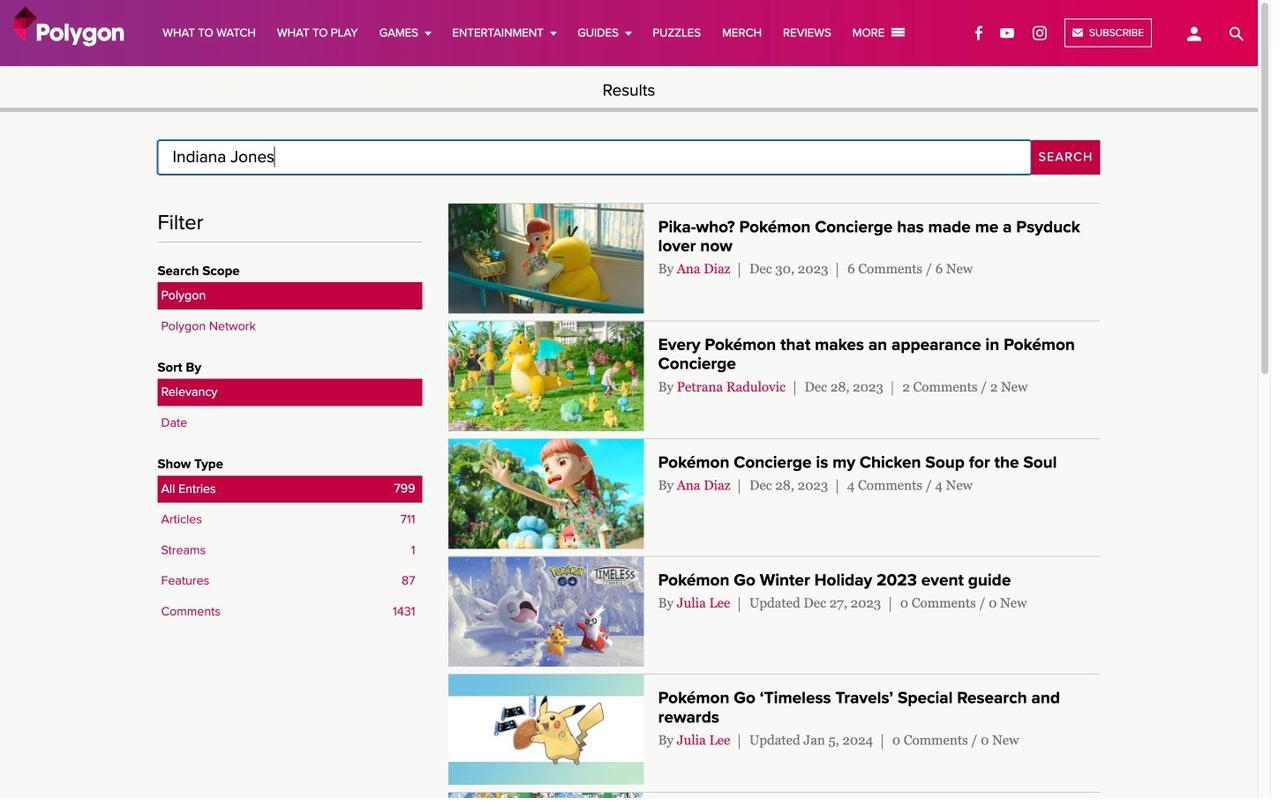 Task type: vqa. For each thing, say whether or not it's contained in the screenshot.
Entertainment
no



Task type: locate. For each thing, give the bounding box(es) containing it.
a screenshot of google's search playground game, which is a busy, colorful scene with a lot of secrets hidden image
[[449, 793, 644, 799]]

a still from the stop-animation show pokemon concierge. it shows haru and pysduck sitting outside and eating ice cream. the pysduck is cuddled up next to her. pysduck is made with a fuzzy, felt-like cloth. image
[[449, 204, 644, 314]]

a pikachu jumps towards some pokémon go supplies, like a poffin and stardust image
[[449, 675, 644, 785]]

pikachu field
[[158, 140, 1031, 175]]



Task type: describe. For each thing, give the bounding box(es) containing it.
a still from the stop-animation show pokemon concierge. haru reaches out with her hand beyond the camera and looks worried about something in the distance. she's created with clay and her mouth is wide open in worry. image
[[449, 440, 644, 550]]

cetoddle, along with pikachu and delibird in holiday outfits, celebrate in the snow image
[[449, 557, 644, 667]]

a bunch of humans hanging out with pokemon on a lawn in the stop-motion series pokémon concierge. image
[[449, 322, 644, 432]]



